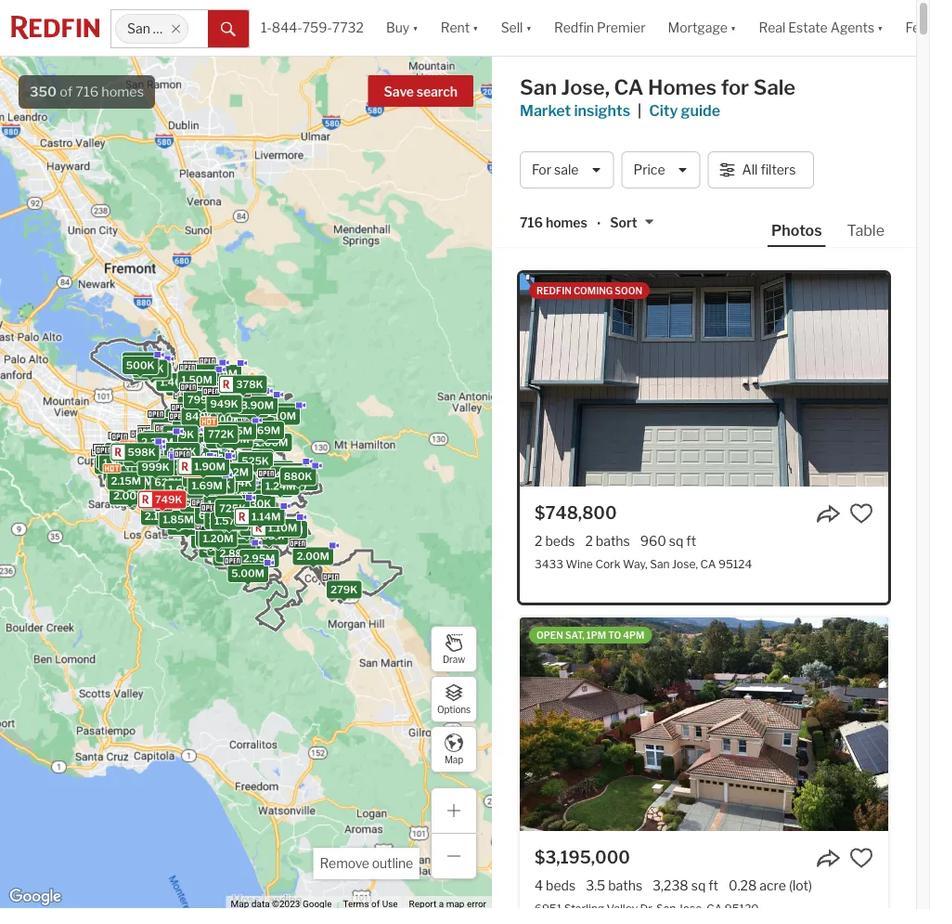Task type: describe. For each thing, give the bounding box(es) containing it.
389k
[[136, 363, 164, 375]]

1.14m
[[252, 511, 281, 523]]

1 vertical spatial jose,
[[672, 557, 698, 571]]

1.13m
[[244, 420, 273, 432]]

3 units up 715k
[[137, 447, 171, 459]]

0 horizontal spatial 975k
[[178, 462, 205, 474]]

favorite button image
[[850, 846, 874, 870]]

775k
[[185, 427, 212, 439]]

525k
[[242, 455, 269, 467]]

price button
[[622, 151, 701, 188]]

0 horizontal spatial homes
[[101, 84, 144, 100]]

0 horizontal spatial 859k
[[203, 474, 231, 486]]

all filters button
[[708, 151, 814, 188]]

ft for $3,195,000
[[709, 878, 719, 893]]

329k
[[197, 469, 224, 481]]

sale
[[554, 162, 579, 178]]

0 vertical spatial 499k
[[119, 443, 147, 455]]

photo of 6951 starling valley dr, san jose, ca 95120 image
[[520, 617, 889, 831]]

1.28m
[[234, 402, 265, 414]]

1.36m
[[160, 376, 190, 388]]

0 vertical spatial 1.24m
[[265, 480, 296, 492]]

table button
[[844, 220, 889, 245]]

2 vertical spatial san
[[650, 557, 670, 571]]

buy ▾ button
[[375, 0, 430, 56]]

2 vertical spatial 625k
[[186, 497, 213, 509]]

0 horizontal spatial 660k
[[163, 455, 192, 467]]

$748,800
[[535, 503, 617, 523]]

1.73m
[[165, 483, 195, 495]]

0 horizontal spatial 1.65m
[[179, 464, 210, 476]]

0 vertical spatial 2.39m
[[146, 433, 178, 445]]

1 vertical spatial 1.95m
[[163, 507, 194, 519]]

▾ inside real estate agents ▾ link
[[878, 20, 884, 36]]

city
[[649, 101, 678, 119]]

699k
[[199, 509, 227, 521]]

3 units down the 2.30m
[[139, 452, 174, 464]]

▾ for rent ▾
[[473, 20, 479, 36]]

1 horizontal spatial 1.35m
[[230, 498, 261, 510]]

1 horizontal spatial 2 units
[[211, 481, 245, 493]]

0 horizontal spatial 749k
[[155, 493, 183, 505]]

1.76m
[[147, 487, 178, 499]]

outline
[[372, 856, 413, 871]]

1 horizontal spatial 850k
[[216, 485, 244, 497]]

1 vertical spatial 349k
[[211, 482, 239, 494]]

598k
[[128, 446, 156, 458]]

568k
[[190, 440, 218, 452]]

city guide link
[[649, 99, 724, 122]]

3433 wine cork way, san jose, ca 95124
[[535, 557, 752, 571]]

for sale button
[[520, 151, 614, 188]]

1 vertical spatial 190k
[[225, 484, 251, 496]]

1.91m
[[166, 513, 195, 525]]

0 horizontal spatial 1.33m
[[163, 446, 193, 458]]

530k
[[228, 502, 256, 514]]

1 horizontal spatial 620k
[[240, 508, 268, 520]]

500k
[[126, 359, 155, 371]]

guide
[[681, 101, 721, 119]]

0 vertical spatial 990k
[[236, 404, 264, 416]]

1.21m
[[213, 388, 241, 400]]

1.89m down 1.73m
[[174, 496, 204, 508]]

0 vertical spatial 850k
[[180, 427, 208, 439]]

0 vertical spatial 2.15m
[[132, 458, 163, 471]]

for sale
[[532, 162, 579, 178]]

mortgage ▾ button
[[668, 0, 737, 56]]

▾ for buy ▾
[[413, 20, 419, 36]]

716 homes •
[[520, 215, 601, 232]]

505k
[[228, 500, 257, 512]]

960
[[640, 533, 667, 549]]

real estate agents ▾
[[759, 20, 884, 36]]

0 vertical spatial 2.50m
[[182, 451, 215, 463]]

photos
[[772, 221, 822, 239]]

1.59m
[[163, 498, 194, 510]]

680k
[[198, 513, 226, 525]]

1.34m
[[194, 386, 225, 398]]

1 vertical spatial 2.39m
[[174, 451, 206, 463]]

3.5
[[586, 878, 606, 893]]

1 vertical spatial 2.15m
[[111, 475, 141, 487]]

1 vertical spatial 499k
[[274, 469, 303, 481]]

0 horizontal spatial 620k
[[184, 497, 212, 509]]

1.83m
[[165, 436, 196, 448]]

1 vertical spatial 1.65m
[[254, 530, 284, 542]]

0 vertical spatial 975k
[[207, 416, 235, 429]]

649k
[[162, 493, 190, 505]]

all
[[742, 162, 758, 178]]

▾ for sell ▾
[[526, 20, 532, 36]]

2 vertical spatial 1.29m
[[186, 470, 216, 482]]

for
[[721, 75, 749, 100]]

submit search image
[[221, 22, 236, 37]]

0 horizontal spatial 1.02m
[[137, 365, 168, 377]]

agents
[[831, 20, 875, 36]]

google image
[[5, 885, 66, 909]]

535k
[[199, 512, 227, 524]]

wine
[[566, 557, 593, 571]]

1 vertical spatial 1.63m
[[146, 509, 176, 521]]

4.30m
[[109, 450, 141, 462]]

1 vertical spatial 1.25m
[[233, 497, 263, 509]]

279k
[[331, 583, 358, 596]]

sq for $748,800
[[669, 533, 684, 549]]

759-
[[302, 20, 332, 36]]

1 horizontal spatial ca
[[701, 557, 716, 571]]

0 horizontal spatial 1.25m
[[143, 444, 173, 456]]

547k
[[223, 471, 250, 483]]

2 baths
[[585, 533, 630, 549]]

849k
[[185, 410, 213, 422]]

1.07m
[[173, 439, 203, 451]]

1 vertical spatial 1.02m
[[218, 466, 249, 478]]

ft for $748,800
[[687, 533, 697, 549]]

0 vertical spatial 190k
[[192, 467, 218, 479]]

redfin
[[537, 285, 572, 296]]

860k
[[168, 446, 196, 458]]

1 horizontal spatial 989k
[[246, 505, 275, 517]]

real estate agents ▾ link
[[759, 0, 884, 56]]

2.95m
[[243, 552, 275, 565]]

san jose, ca homes for sale market insights | city guide
[[520, 75, 796, 119]]

1 vertical spatial 1.24m
[[245, 512, 275, 524]]

feed
[[906, 20, 930, 36]]

798k
[[155, 477, 182, 489]]

789k
[[167, 457, 194, 469]]

588k
[[223, 473, 251, 485]]

open sat, 1pm to 4pm
[[537, 630, 645, 641]]

for
[[532, 162, 552, 178]]

jose
[[153, 21, 180, 37]]

1 vertical spatial 1.29m
[[247, 428, 277, 440]]

▾ for mortgage ▾
[[731, 20, 737, 36]]

316k
[[153, 465, 179, 477]]

baths for $748,800
[[596, 533, 630, 549]]

569k
[[208, 507, 236, 519]]

1 vertical spatial 3.20m
[[203, 543, 235, 555]]

1 vertical spatial 2.50m
[[164, 478, 196, 490]]

3,238
[[653, 878, 689, 893]]

favorite button checkbox for $3,195,000
[[850, 846, 874, 870]]

2 vertical spatial 1.33m
[[246, 519, 277, 531]]

2 beds
[[535, 533, 575, 549]]

0 vertical spatial 1.29m
[[223, 395, 253, 407]]

715k
[[143, 461, 168, 473]]

5.95m
[[217, 551, 249, 563]]

1.89m up 3.66m
[[131, 466, 162, 478]]

save
[[384, 84, 414, 100]]

3.50m
[[161, 434, 194, 446]]

feed button
[[895, 0, 930, 56]]

save search
[[384, 84, 458, 100]]

864k
[[224, 477, 252, 489]]

1-
[[261, 20, 272, 36]]

1 vertical spatial 990k
[[155, 445, 184, 457]]

rent
[[441, 20, 470, 36]]

0 vertical spatial 1.95m
[[196, 387, 227, 399]]

1 vertical spatial 749k
[[186, 511, 213, 523]]

0 vertical spatial 999k
[[142, 461, 170, 473]]

cork
[[596, 557, 621, 571]]

250k
[[202, 482, 230, 494]]

1.89m up 649k
[[164, 478, 195, 490]]

265k
[[240, 500, 268, 512]]

remove outline button
[[313, 848, 420, 879]]

844-
[[272, 20, 302, 36]]

0 horizontal spatial 1.35m
[[173, 460, 204, 472]]

buy ▾ button
[[386, 0, 419, 56]]

4 beds
[[535, 878, 576, 893]]

0 vertical spatial 1.00m
[[230, 398, 262, 410]]

4.53m
[[171, 460, 204, 472]]

open
[[537, 630, 563, 641]]

1 vertical spatial 899k
[[158, 465, 186, 477]]



Task type: vqa. For each thing, say whether or not it's contained in the screenshot.
the right 2.29M
yes



Task type: locate. For each thing, give the bounding box(es) containing it.
soon
[[615, 285, 643, 296]]

0 horizontal spatial jose,
[[561, 75, 610, 100]]

1.24m down 589k
[[265, 480, 296, 492]]

3 units up 828k
[[154, 431, 188, 443]]

favorite button checkbox for $748,800
[[850, 502, 874, 526]]

▾ right rent
[[473, 20, 479, 36]]

2.50m
[[182, 451, 215, 463], [164, 478, 196, 490]]

0 vertical spatial 1.63m
[[185, 492, 216, 504]]

730k
[[229, 452, 256, 464]]

1 horizontal spatial 899k
[[209, 420, 237, 433]]

0 horizontal spatial ca
[[614, 75, 644, 100]]

mortgage
[[668, 20, 728, 36]]

▾ right sell
[[526, 20, 532, 36]]

san down 960
[[650, 557, 670, 571]]

1 vertical spatial beds
[[546, 878, 576, 893]]

0 vertical spatial 716
[[75, 84, 99, 100]]

2.25m
[[156, 506, 187, 519]]

350 of 716 homes
[[30, 84, 144, 100]]

745k
[[163, 458, 191, 470]]

0 vertical spatial 2.29m
[[117, 485, 149, 497]]

0 vertical spatial 749k
[[155, 493, 183, 505]]

2.19m
[[163, 496, 193, 508]]

homes inside 716 homes •
[[546, 215, 588, 231]]

0 horizontal spatial ft
[[687, 533, 697, 549]]

0 horizontal spatial 899k
[[158, 465, 186, 477]]

0 vertical spatial beds
[[545, 533, 575, 549]]

jose, down 960 sq ft
[[672, 557, 698, 571]]

1 vertical spatial 859k
[[203, 474, 231, 486]]

1 vertical spatial 1.33m
[[282, 475, 313, 487]]

589k
[[275, 466, 303, 478]]

1 horizontal spatial 999k
[[204, 482, 232, 494]]

sq right 3,238
[[692, 878, 706, 893]]

0 horizontal spatial 716
[[75, 84, 99, 100]]

sort
[[610, 215, 637, 231]]

0 horizontal spatial 989k
[[126, 355, 154, 367]]

jose, inside san jose, ca homes for sale market insights | city guide
[[561, 75, 610, 100]]

baths up cork
[[596, 533, 630, 549]]

470k
[[226, 503, 253, 515]]

0 horizontal spatial 1.63m
[[146, 509, 176, 521]]

ca inside san jose, ca homes for sale market insights | city guide
[[614, 75, 644, 100]]

716 right of
[[75, 84, 99, 100]]

1.63m down 306k
[[185, 492, 216, 504]]

▾ right agents
[[878, 20, 884, 36]]

san for jose,
[[520, 75, 557, 100]]

▾ inside rent ▾ dropdown button
[[473, 20, 479, 36]]

remove san jose image
[[170, 23, 182, 34]]

1 horizontal spatial 859k
[[235, 417, 264, 429]]

1 vertical spatial ca
[[701, 557, 716, 571]]

0 vertical spatial favorite button checkbox
[[850, 502, 874, 526]]

799k
[[192, 367, 219, 379], [200, 385, 227, 397], [187, 394, 215, 406], [167, 429, 194, 441], [195, 442, 223, 455]]

filters
[[761, 162, 796, 178]]

beds for $748,800
[[545, 533, 575, 549]]

▾ right mortgage
[[731, 20, 737, 36]]

beds for $3,195,000
[[546, 878, 576, 893]]

1 favorite button checkbox from the top
[[850, 502, 874, 526]]

0 vertical spatial 3.20m
[[257, 482, 289, 494]]

1.40m
[[190, 371, 221, 383], [160, 376, 191, 388], [261, 406, 292, 418], [181, 415, 212, 427], [163, 435, 194, 447], [177, 494, 208, 506], [210, 497, 241, 509], [149, 499, 180, 511], [230, 510, 261, 522], [183, 514, 214, 526]]

0 vertical spatial 1.35m
[[173, 460, 204, 472]]

favorite button checkbox
[[850, 502, 874, 526], [850, 846, 874, 870]]

0 vertical spatial jose,
[[561, 75, 610, 100]]

mortgage ▾ button
[[657, 0, 748, 56]]

1 horizontal spatial 749k
[[186, 511, 213, 523]]

1.15m
[[218, 391, 247, 403], [210, 398, 239, 410], [169, 412, 198, 424], [221, 433, 250, 445]]

ft right 960
[[687, 533, 697, 549]]

1.18m
[[183, 373, 212, 385], [187, 374, 216, 386], [199, 395, 228, 407], [187, 472, 216, 484]]

ca left the 95124
[[701, 557, 716, 571]]

favorite button image
[[850, 502, 874, 526]]

▾ inside sell ▾ dropdown button
[[526, 20, 532, 36]]

1.85m
[[163, 514, 194, 526]]

map region
[[0, 0, 604, 909]]

sq for $3,195,000
[[692, 878, 706, 893]]

redfin premier
[[554, 20, 646, 36]]

|
[[638, 101, 642, 119]]

sq right 960
[[669, 533, 684, 549]]

2.90m
[[180, 462, 213, 474]]

0 vertical spatial 430k
[[216, 446, 244, 459]]

1 vertical spatial 1.00m
[[199, 412, 230, 424]]

▾ inside mortgage ▾ dropdown button
[[731, 20, 737, 36]]

remove outline
[[320, 856, 413, 871]]

beds right 4
[[546, 878, 576, 893]]

coming
[[574, 285, 613, 296]]

options button
[[431, 676, 477, 722]]

618k
[[205, 392, 231, 404]]

9
[[187, 461, 193, 473]]

1.24m down 1.09m
[[245, 512, 275, 524]]

3 ▾ from the left
[[526, 20, 532, 36]]

1.33m
[[163, 446, 193, 458], [282, 475, 313, 487], [246, 519, 277, 531]]

1 vertical spatial favorite button checkbox
[[850, 846, 874, 870]]

sat,
[[565, 630, 585, 641]]

0 vertical spatial 1.02m
[[137, 365, 168, 377]]

2.50m up 649k
[[164, 478, 196, 490]]

1 vertical spatial homes
[[546, 215, 588, 231]]

3 units up 819k at the bottom
[[138, 440, 173, 452]]

620k
[[184, 497, 212, 509], [240, 508, 268, 520]]

828k
[[168, 446, 196, 458]]

0 vertical spatial 859k
[[235, 417, 264, 429]]

redfin coming soon
[[537, 285, 643, 296]]

1.19m
[[211, 396, 240, 408]]

homes right of
[[101, 84, 144, 100]]

1.60m
[[197, 394, 229, 406], [232, 395, 263, 407], [136, 455, 167, 467], [240, 473, 271, 485], [169, 483, 200, 495], [171, 497, 202, 509], [208, 498, 239, 510]]

1 vertical spatial 625k
[[155, 476, 182, 489]]

0 vertical spatial 2 units
[[170, 381, 204, 393]]

349k
[[197, 467, 225, 479], [211, 482, 239, 494]]

0 horizontal spatial 2 units
[[170, 381, 204, 393]]

3
[[154, 431, 160, 443], [138, 440, 145, 452], [137, 447, 144, 459], [139, 452, 146, 464]]

1 vertical spatial 999k
[[204, 482, 232, 494]]

3.20m down 1.57m
[[203, 543, 235, 555]]

888k
[[203, 397, 232, 409]]

1 horizontal spatial ft
[[709, 878, 719, 893]]

ft left 0.28
[[709, 878, 719, 893]]

san up market
[[520, 75, 557, 100]]

1 horizontal spatial 660k
[[215, 445, 244, 458]]

baths for $3,195,000
[[608, 878, 643, 893]]

price
[[634, 162, 665, 178]]

san jose
[[127, 21, 180, 37]]

sell ▾
[[501, 20, 532, 36]]

716 inside 716 homes •
[[520, 215, 543, 231]]

•
[[597, 216, 601, 232]]

3.18m
[[166, 461, 197, 473]]

1-844-759-7732
[[261, 20, 364, 36]]

jose, up insights
[[561, 75, 610, 100]]

beds up 3433
[[545, 533, 575, 549]]

1.75m
[[192, 492, 222, 504], [187, 502, 217, 514], [149, 504, 179, 516], [167, 510, 197, 522]]

▾ inside buy ▾ dropdown button
[[413, 20, 419, 36]]

378k
[[236, 378, 263, 390]]

1 ▾ from the left
[[413, 20, 419, 36]]

1 horizontal spatial 499k
[[274, 469, 303, 481]]

options
[[437, 704, 471, 715]]

1 horizontal spatial 1.63m
[[185, 492, 216, 504]]

716 down for
[[520, 215, 543, 231]]

homes left •
[[546, 215, 588, 231]]

None search field
[[189, 10, 208, 47]]

rent ▾ button
[[441, 0, 479, 56]]

1 vertical spatial 716
[[520, 215, 543, 231]]

1 vertical spatial 975k
[[178, 462, 205, 474]]

buy
[[386, 20, 410, 36]]

(lot)
[[789, 878, 812, 893]]

of
[[60, 84, 73, 100]]

2 ▾ from the left
[[473, 20, 479, 36]]

1 horizontal spatial 1.25m
[[200, 532, 230, 544]]

2 vertical spatial 990k
[[224, 548, 253, 560]]

990k
[[236, 404, 264, 416], [155, 445, 184, 457], [224, 548, 253, 560]]

190k
[[192, 467, 218, 479], [225, 484, 251, 496]]

san inside san jose, ca homes for sale market insights | city guide
[[520, 75, 557, 100]]

968k
[[178, 414, 206, 426]]

2.40m
[[98, 459, 131, 471], [180, 464, 212, 476], [179, 469, 212, 482], [147, 487, 179, 499]]

425k
[[216, 405, 244, 417]]

0 horizontal spatial 2.29m
[[117, 485, 149, 497]]

to
[[608, 630, 621, 641]]

1 horizontal spatial 1.95m
[[196, 387, 227, 399]]

real estate agents ▾ button
[[748, 0, 895, 56]]

0 vertical spatial 1.33m
[[163, 446, 193, 458]]

beds
[[545, 533, 575, 549], [546, 878, 576, 893]]

sq
[[669, 533, 684, 549], [692, 878, 706, 893]]

0 horizontal spatial 499k
[[119, 443, 147, 455]]

430k down '385k'
[[216, 446, 244, 459]]

0 horizontal spatial 190k
[[192, 467, 218, 479]]

1 vertical spatial 850k
[[216, 485, 244, 497]]

0.28 acre (lot)
[[729, 878, 812, 893]]

399k
[[181, 402, 209, 414]]

940k
[[158, 422, 187, 434]]

0 vertical spatial ft
[[687, 533, 697, 549]]

0 horizontal spatial san
[[127, 21, 150, 37]]

300k
[[182, 399, 210, 411]]

4pm
[[623, 630, 645, 641]]

430k up 1.14m
[[243, 498, 271, 510]]

san left jose
[[127, 21, 150, 37]]

0 horizontal spatial 999k
[[142, 461, 170, 473]]

1 vertical spatial 2.29m
[[225, 542, 257, 554]]

1 horizontal spatial 1.33m
[[246, 519, 277, 531]]

689k
[[208, 415, 236, 428]]

1 horizontal spatial 2.29m
[[225, 542, 257, 554]]

0.28
[[729, 878, 757, 893]]

0 vertical spatial homes
[[101, 84, 144, 100]]

0 vertical spatial 625k
[[176, 423, 204, 435]]

825k
[[163, 376, 190, 389]]

1 vertical spatial baths
[[608, 878, 643, 893]]

0 vertical spatial 1.65m
[[179, 464, 210, 476]]

1.63m down 575k
[[146, 509, 176, 521]]

ca up |
[[614, 75, 644, 100]]

▾ right buy
[[413, 20, 419, 36]]

real
[[759, 20, 786, 36]]

2.15m down 598k
[[132, 458, 163, 471]]

photo of 3433 wine cork way, san jose, ca 95124 image
[[520, 273, 889, 487]]

2.15m up 1.53m
[[111, 475, 141, 487]]

0 horizontal spatial 1.95m
[[163, 507, 194, 519]]

san for jose
[[127, 21, 150, 37]]

3.20m down 589k
[[257, 482, 289, 494]]

map
[[445, 754, 463, 765]]

998k
[[189, 402, 217, 414], [157, 424, 186, 436], [128, 451, 156, 463], [164, 456, 193, 468]]

premier
[[597, 20, 646, 36]]

1 horizontal spatial homes
[[546, 215, 588, 231]]

2.50m up 1.43m
[[182, 451, 215, 463]]

sell ▾ button
[[501, 0, 532, 56]]

1 horizontal spatial 716
[[520, 215, 543, 231]]

1 vertical spatial 430k
[[243, 498, 271, 510]]

0 vertical spatial 899k
[[209, 420, 237, 433]]

1.10m
[[242, 420, 271, 432], [188, 473, 217, 485], [204, 477, 233, 489], [236, 483, 266, 495], [268, 522, 297, 534]]

0 vertical spatial 349k
[[197, 467, 225, 479]]

3.90m
[[241, 399, 274, 411]]

880k
[[284, 470, 312, 482]]

650k
[[273, 476, 301, 488]]

1 horizontal spatial sq
[[692, 878, 706, 893]]

772k
[[208, 428, 234, 440]]

market insights link
[[492, 99, 631, 122]]

2 favorite button checkbox from the top
[[850, 846, 874, 870]]

3,238 sq ft
[[653, 878, 719, 893]]

7732
[[332, 20, 364, 36]]

4 ▾ from the left
[[731, 20, 737, 36]]

5 ▾ from the left
[[878, 20, 884, 36]]

1 horizontal spatial 3.20m
[[257, 482, 289, 494]]

baths right 3.5
[[608, 878, 643, 893]]

1 vertical spatial san
[[520, 75, 557, 100]]

save search button
[[368, 75, 474, 107]]

1.79m
[[181, 490, 211, 502]]

0 vertical spatial san
[[127, 21, 150, 37]]

3.5 baths
[[586, 878, 643, 893]]

956k
[[223, 403, 251, 415]]



